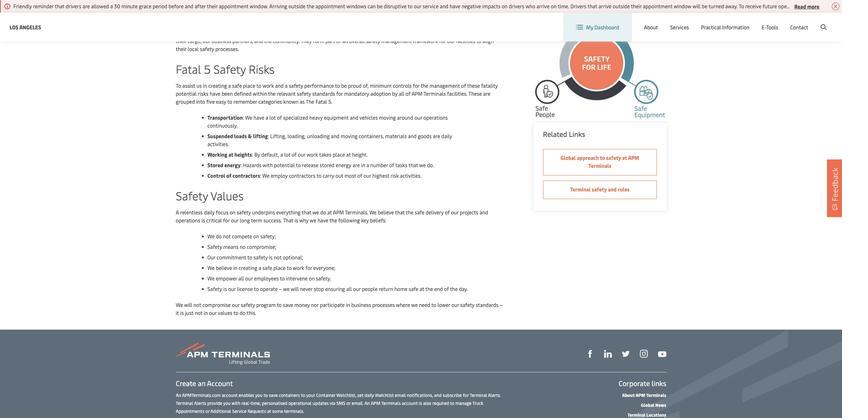 Task type: describe. For each thing, give the bounding box(es) containing it.
stored
[[320, 162, 335, 169]]

menu
[[736, 19, 749, 26]]

our down compromise
[[209, 310, 217, 317]]

safety up this.
[[241, 302, 255, 309]]

windows
[[347, 3, 367, 10]]

control of contractors : we employ contractors to carry out most of our highest risk activities.
[[208, 172, 422, 179]]

more
[[808, 3, 820, 10]]

arriving
[[270, 3, 288, 10]]

2 horizontal spatial be
[[703, 3, 708, 10]]

2 horizontal spatial terminal
[[571, 186, 591, 193]]

: inside : we have a lot of specialized heavy equipment and vehicles moving around our operations continuously.
[[243, 114, 244, 121]]

terminal safety and rules
[[571, 186, 630, 193]]

not up just
[[194, 302, 201, 309]]

stored
[[208, 162, 223, 169]]

moving inside : lifting, loading, unloading and moving containers, materials and goods are daily activities.
[[341, 133, 358, 140]]

a right the default,
[[281, 151, 283, 158]]

to inside global approach to safety at apm terminals
[[600, 154, 606, 161]]

1 vertical spatial or
[[206, 409, 210, 415]]

on up compromise;
[[254, 233, 259, 240]]

0 vertical spatial will
[[693, 3, 701, 10]]

2 arrive from the left
[[599, 3, 612, 10]]

partners,
[[233, 37, 253, 44]]

real-
[[242, 401, 251, 407]]

watchlist
[[375, 393, 394, 399]]

these standards assist all managers in delivering on our expectations to protect: our people, our property and equipment, our customers and their cargo, our business partners, and the community. they form part of an overall safety management framework for our facilities to align their local safety processes.
[[176, 29, 497, 52]]

corporate links
[[619, 379, 667, 389]]

safety for safety is our license to operate – we will never stop ensuring all our people return home safe at the end of the day.
[[208, 286, 222, 293]]

and left goods
[[408, 133, 417, 140]]

and left after
[[185, 3, 194, 10]]

on right impacts
[[502, 3, 508, 10]]

license
[[237, 286, 253, 293]]

safe inside to assist us in creating a safe place to work and a safety performance to be proud of, minimum controls for the management of these fatality potential risks have been defined within the relevant safety standards for mandatory adoption by all of apm terminals facilities. these are grouped into five easy to remember categories known as the fatal 5.
[[232, 82, 242, 89]]

we left do.
[[420, 162, 426, 169]]

all right ensuring
[[347, 286, 352, 293]]

potential inside to assist us in creating a safe place to work and a safety performance to be proud of, minimum controls for the management of these fatality potential risks have been defined within the relevant safety standards for mandatory adoption by all of apm terminals facilities. these are grouped into five easy to remember categories known as the fatal 5.
[[176, 90, 197, 97]]

0 horizontal spatial create
[[176, 379, 196, 389]]

part
[[326, 37, 335, 44]]

our down '(goss)'
[[313, 5, 321, 12]]

1 vertical spatial an
[[198, 379, 206, 389]]

on inside 'these standards assist all managers in delivering on our expectations to protect: our people, our property and equipment, our customers and their cargo, our business partners, and the community. they form part of an overall safety management framework for our facilities to align their local safety processes.'
[[289, 29, 295, 36]]

e-
[[762, 24, 767, 31]]

1 horizontal spatial will
[[291, 286, 299, 293]]

is left critical
[[202, 217, 205, 224]]

safety right local
[[200, 45, 214, 52]]

our left workforce, at the left top of page
[[176, 5, 184, 12]]

a relentless daily focus on safety underpins everything that we do at apm terminals. we believe that the safe delivery of our projects and operations is critical for our long term success. that is why we have the following key beliefs:
[[176, 209, 489, 224]]

safe right home
[[409, 286, 419, 293]]

at inside an apmterminals.com account enables you to save containers to your container watchlist, set daily watchlist email notifications, and subscribe for terminal alerts. terminal alerts provide you with real-time, personalised operational updates via sms or email. an apm terminals account is also required to manage truck appointments or additional service requests at some terminals.
[[267, 409, 271, 415]]

is inside we will not compromise our safety program to save money nor participate in business processes where we need to lower our safety standards – it is just not in our values to do this.
[[180, 310, 184, 317]]

a inside : we have a lot of specialized heavy equipment and vehicles moving around our operations continuously.
[[266, 114, 268, 121]]

o
[[842, 3, 843, 10]]

never
[[300, 286, 313, 293]]

to right program
[[277, 302, 282, 309]]

in down "commitment"
[[234, 265, 238, 272]]

to down customers
[[477, 37, 482, 44]]

to left release
[[296, 162, 301, 169]]

safety for safety means no compromise;
[[208, 244, 222, 251]]

to up part
[[335, 29, 340, 36]]

operate
[[260, 286, 278, 293]]

: left by
[[252, 151, 253, 158]]

have inside : we have a lot of specialized heavy equipment and vehicles moving around our operations continuously.
[[254, 114, 265, 121]]

to left carry
[[317, 172, 322, 179]]

release
[[302, 162, 319, 169]]

to
[[176, 82, 181, 89]]

specialized
[[283, 114, 308, 121]]

control
[[208, 172, 225, 179]]

projects
[[460, 209, 479, 216]]

just
[[185, 310, 194, 317]]

to up within
[[257, 82, 262, 89]]

terminals inside global approach to safety at apm terminals
[[589, 162, 612, 169]]

save inside an apmterminals.com account enables you to save containers to your container watchlist, set daily watchlist email notifications, and subscribe for terminal alerts. terminal alerts provide you with real-time, personalised operational updates via sms or email. an apm terminals account is also required to manage truck appointments or additional service requests at some terminals.
[[269, 393, 278, 399]]

read more
[[795, 3, 820, 10]]

an apmterminals.com account enables you to save containers to your container watchlist, set daily watchlist email notifications, and subscribe for terminal alerts. terminal alerts provide you with real-time, personalised operational updates via sms or email. an apm terminals account is also required to manage truck appointments or additional service requests at some terminals.
[[176, 393, 501, 415]]

for inside an apmterminals.com account enables you to save containers to your container watchlist, set daily watchlist email notifications, and subscribe for terminal alerts. terminal alerts provide you with real-time, personalised operational updates via sms or email. an apm terminals account is also required to manage truck appointments or additional service requests at some terminals.
[[463, 393, 469, 399]]

at up need
[[420, 286, 425, 293]]

1 vertical spatial do
[[216, 233, 222, 240]]

to inside apm terminals has global operational standards - safety (goss) for the management of safe efficient operations. in addition to protecting our workforce, effectively managing safety risks supports our reputation, improves financial returns, strengthens stakeholder confidence, and increases our competitive advantage.
[[471, 0, 476, 4]]

our inside : we have a lot of specialized heavy equipment and vehicles moving around our operations continuously.
[[415, 114, 423, 121]]

global approach to safety at apm terminals
[[561, 154, 640, 169]]

safe up employees
[[263, 265, 272, 272]]

loading,
[[288, 133, 306, 140]]

management inside 'these standards assist all managers in delivering on our expectations to protect: our people, our property and equipment, our customers and their cargo, our business partners, and the community. they form part of an overall safety management framework for our facilities to align their local safety processes.'
[[382, 37, 412, 44]]

global news
[[642, 403, 667, 409]]

intervene
[[286, 275, 308, 282]]

1 arrive from the left
[[537, 3, 550, 10]]

by inside to assist us in creating a safe place to work and a safety performance to be proud of, minimum controls for the management of these fatality potential risks have been defined within the relevant safety standards for mandatory adoption by all of apm terminals facilities. these are grouped into five easy to remember categories known as the fatal 5.
[[393, 90, 398, 97]]

to assist us in creating a safe place to work and a safety performance to be proud of, minimum controls for the management of these fatality potential risks have been defined within the relevant safety standards for mandatory adoption by all of apm terminals facilities. these are grouped into five easy to remember categories known as the fatal 5.
[[176, 82, 498, 105]]

close alert image
[[833, 3, 840, 10]]

safety down compromise;
[[254, 254, 268, 261]]

linkedin image
[[605, 351, 612, 358]]

and right service at right top
[[440, 3, 449, 10]]

los angeles link
[[10, 23, 41, 31]]

we down 'intervene'
[[283, 286, 290, 293]]

alerts
[[807, 3, 820, 10]]

safety up relevant
[[289, 82, 303, 89]]

we believe in creating a safe place to work for everyone;
[[208, 265, 336, 272]]

to down the safety means no compromise;
[[248, 254, 253, 261]]

the left end
[[426, 286, 433, 293]]

lower
[[438, 302, 451, 309]]

0 horizontal spatial –
[[279, 286, 282, 293]]

focus
[[216, 209, 229, 216]]

in inside to assist us in creating a safe place to work and a safety performance to be proud of, minimum controls for the management of these fatality potential risks have been defined within the relevant safety standards for mandatory adoption by all of apm terminals facilities. these are grouped into five easy to remember categories known as the fatal 5.
[[203, 82, 207, 89]]

-
[[292, 0, 294, 4]]

critical
[[206, 217, 222, 224]]

away. to
[[726, 3, 745, 10]]

and up align
[[488, 29, 497, 36]]

are left allowed
[[83, 3, 90, 10]]

we do not compete on safety;
[[208, 233, 276, 240]]

fatality
[[482, 82, 498, 89]]

: inside : lifting, loading, unloading and moving containers, materials and goods are daily activities.
[[268, 133, 269, 140]]

we inside : we have a lot of specialized heavy equipment and vehicles moving around our operations continuously.
[[245, 114, 253, 121]]

1 horizontal spatial be
[[377, 3, 383, 10]]

our up release
[[298, 151, 306, 158]]

terminals up global news link
[[647, 393, 667, 399]]

the left the delivery
[[406, 209, 414, 216]]

los
[[10, 23, 18, 31]]

of right most
[[358, 172, 363, 179]]

safe inside apm terminals has global operational standards - safety (goss) for the management of safe efficient operations. in addition to protecting our workforce, effectively managing safety risks supports our reputation, improves financial returns, strengthens stakeholder confidence, and increases our competitive advantage.
[[384, 0, 394, 4]]

2 energy from the left
[[336, 162, 352, 169]]

also
[[423, 401, 432, 407]]

to left your
[[301, 393, 306, 399]]

safety down day.
[[461, 302, 475, 309]]

requests
[[248, 409, 266, 415]]

1 outside from the left
[[289, 3, 306, 10]]

on left safety.
[[309, 275, 315, 282]]

as
[[300, 98, 305, 105]]

equipment
[[324, 114, 349, 121]]

us
[[197, 82, 202, 89]]

daily inside a relentless daily focus on safety underpins everything that we do at apm terminals. we believe that the safe delivery of our projects and operations is critical for our long term success. that is why we have the following key beliefs:
[[204, 209, 215, 216]]

account inside the login / create account "link"
[[812, 19, 831, 26]]

1 vertical spatial terminal
[[470, 393, 488, 399]]

we down the our
[[208, 265, 215, 272]]

global for global menu
[[720, 19, 734, 26]]

safety for safety values
[[176, 188, 208, 204]]

business inside 'these standards assist all managers in delivering on our expectations to protect: our people, our property and equipment, our customers and their cargo, our business partners, and the community. they form part of an overall safety management framework for our facilities to align their local safety processes.'
[[212, 37, 231, 44]]

and inside a relentless daily focus on safety underpins everything that we do at apm terminals. we believe that the safe delivery of our projects and operations is critical for our long term success. that is why we have the following key beliefs:
[[480, 209, 489, 216]]

do inside we will not compromise our safety program to save money nor participate in business processes where we need to lower our safety standards – it is just not in our values to do this.
[[240, 310, 246, 317]]

create inside the login / create account "link"
[[796, 19, 811, 26]]

our up facilities
[[454, 29, 462, 36]]

operations inside a relentless daily focus on safety underpins everything that we do at apm terminals. we believe that the safe delivery of our projects and operations is critical for our long term success. that is why we have the following key beliefs:
[[176, 217, 200, 224]]

of right end
[[444, 286, 449, 293]]

1 horizontal spatial by
[[821, 3, 827, 10]]

and down the managers
[[255, 37, 263, 44]]

protecting
[[477, 0, 502, 4]]

in
[[444, 0, 449, 4]]

our down effectively
[[209, 13, 217, 20]]

standards inside to assist us in creating a safe place to work and a safety performance to be proud of, minimum controls for the management of these fatality potential risks have been defined within the relevant safety standards for mandatory adoption by all of apm terminals facilities. these are grouped into five easy to remember categories known as the fatal 5.
[[313, 90, 335, 97]]

to left proud on the left top
[[335, 82, 340, 89]]

1 vertical spatial creating
[[239, 265, 258, 272]]

be inside to assist us in creating a safe place to work and a safety performance to be proud of, minimum controls for the management of these fatality potential risks have been defined within the relevant safety standards for mandatory adoption by all of apm terminals facilities. these are grouped into five easy to remember categories known as the fatal 5.
[[342, 82, 347, 89]]

dashboard
[[595, 24, 620, 31]]

day.
[[459, 286, 468, 293]]

in down compromise
[[204, 310, 208, 317]]

have inside to assist us in creating a safe place to work and a safety performance to be proud of, minimum controls for the management of these fatality potential risks have been defined within the relevant safety standards for mandatory adoption by all of apm terminals facilities. these are grouped into five easy to remember categories known as the fatal 5.
[[210, 90, 221, 97]]

a up relevant
[[285, 82, 288, 89]]

of down "loading,"
[[292, 151, 297, 158]]

1 vertical spatial place
[[333, 151, 345, 158]]

email.
[[352, 401, 364, 407]]

0 horizontal spatial believe
[[216, 265, 232, 272]]

1 contractors from the left
[[233, 172, 260, 179]]

2 vertical spatial work
[[293, 265, 305, 272]]

linkedin__x28_alt_x29__3_ link
[[605, 350, 612, 358]]

at inside a relentless daily focus on safety underpins everything that we do at apm terminals. we believe that the safe delivery of our projects and operations is critical for our long term success. that is why we have the following key beliefs:
[[328, 209, 332, 216]]

safe inside a relentless daily focus on safety underpins everything that we do at apm terminals. we believe that the safe delivery of our projects and operations is critical for our long term success. that is why we have the following key beliefs:
[[415, 209, 425, 216]]

a up been
[[228, 82, 231, 89]]

term
[[251, 217, 262, 224]]

of down controls
[[406, 90, 411, 97]]

drivers
[[571, 3, 587, 10]]

1 horizontal spatial lot
[[284, 151, 291, 158]]

safety;
[[261, 233, 276, 240]]

safety inside global approach to safety at apm terminals
[[607, 154, 622, 161]]

stakeholder
[[444, 5, 472, 12]]

the inside apm terminals has global operational standards - safety (goss) for the management of safe efficient operations. in addition to protecting our workforce, effectively managing safety risks supports our reputation, improves financial returns, strengthens stakeholder confidence, and increases our competitive advantage.
[[337, 0, 345, 4]]

for left mandatory
[[337, 90, 343, 97]]

apm inside a relentless daily focus on safety underpins everything that we do at apm terminals. we believe that the safe delivery of our projects and operations is critical for our long term success. that is why we have the following key beliefs:
[[333, 209, 344, 216]]

our right lower
[[452, 302, 459, 309]]

global for global news
[[642, 403, 655, 409]]

of inside a relentless daily focus on safety underpins everything that we do at apm terminals. we believe that the safe delivery of our projects and operations is critical for our long term success. that is why we have the following key beliefs:
[[445, 209, 450, 216]]

our down "equipment,"
[[448, 37, 455, 44]]

some
[[273, 409, 283, 415]]

supports
[[291, 5, 312, 12]]

safety inside apm terminals has global operational standards - safety (goss) for the management of safe efficient operations. in addition to protecting our workforce, effectively managing safety risks supports our reputation, improves financial returns, strengthens stakeholder confidence, and increases our competitive advantage.
[[295, 0, 311, 4]]

time.
[[558, 3, 570, 10]]

participate
[[320, 302, 345, 309]]

global inside apm terminals has global operational standards - safety (goss) for the management of safe efficient operations. in addition to protecting our workforce, effectively managing safety risks supports our reputation, improves financial returns, strengthens stakeholder confidence, and increases our competitive advantage.
[[221, 0, 237, 4]]

apm terminals has global operational standards - safety (goss) for the management of safe efficient operations. in addition to protecting our workforce, effectively managing safety risks supports our reputation, improves financial returns, strengthens stakeholder confidence, and increases our competitive advantage.
[[176, 0, 502, 20]]

: we have a lot of specialized heavy equipment and vehicles moving around our operations continuously.
[[208, 114, 448, 129]]

confidence,
[[473, 5, 501, 12]]

our left service at right top
[[414, 3, 422, 10]]

2 outside from the left
[[613, 3, 630, 10]]

employ
[[271, 172, 288, 179]]

safety down people,
[[366, 37, 381, 44]]

our left long
[[231, 217, 239, 224]]

we left employ at the left
[[263, 172, 270, 179]]

and up framework
[[417, 29, 426, 36]]

practical
[[702, 24, 722, 31]]

1 horizontal spatial potential
[[274, 162, 295, 169]]

around
[[398, 114, 414, 121]]

all up license
[[239, 275, 244, 282]]

enables
[[239, 393, 254, 399]]

risks
[[249, 61, 275, 77]]

global approach to safety at apm terminals link
[[544, 149, 657, 176]]

facebook image
[[587, 351, 594, 358]]

returns,
[[394, 5, 413, 12]]

to right disruptive
[[408, 3, 413, 10]]

safety inside a relentless daily focus on safety underpins everything that we do at apm terminals. we believe that the safe delivery of our projects and operations is critical for our long term success. that is why we have the following key beliefs:
[[237, 209, 251, 216]]

for right controls
[[413, 82, 420, 89]]

management inside to assist us in creating a safe place to work and a safety performance to be proud of, minimum controls for the management of these fatality potential risks have been defined within the relevant safety standards for mandatory adoption by all of apm terminals facilities. these are grouped into five easy to remember categories known as the fatal 5.
[[430, 82, 460, 89]]

of left these
[[462, 82, 467, 89]]

the up categories
[[268, 90, 276, 97]]

to right need
[[432, 302, 437, 309]]

to down been
[[228, 98, 232, 105]]

our left "people" on the bottom of the page
[[353, 286, 361, 293]]

friendly reminder that drivers are allowed a 30 minute grace period before and after their appointment window. arriving outside the appointment windows can be disruptive to our service and have negative impacts on drivers who arrive on time. drivers that arrive outside their appointment window will be turned away. to receive future operational alerts by email o
[[13, 3, 843, 10]]

about button
[[645, 13, 659, 42]]

standards inside we will not compromise our safety program to save money nor participate in business processes where we need to lower our safety standards – it is just not in our values to do this.
[[476, 302, 499, 309]]

suspended
[[208, 133, 233, 140]]

our up they
[[296, 29, 303, 36]]

for left the everyone;
[[306, 265, 312, 272]]

on left time.
[[551, 3, 557, 10]]

reputation,
[[322, 5, 349, 12]]

we inside a relentless daily focus on safety underpins everything that we do at apm terminals. we believe that the safe delivery of our projects and operations is critical for our long term success. that is why we have the following key beliefs:
[[370, 209, 377, 216]]

lot inside : we have a lot of specialized heavy equipment and vehicles moving around our operations continuously.
[[270, 114, 276, 121]]

operations inside : we have a lot of specialized heavy equipment and vehicles moving around our operations continuously.
[[424, 114, 448, 121]]

risks inside apm terminals has global operational standards - safety (goss) for the management of safe efficient operations. in addition to protecting our workforce, effectively managing safety risks supports our reputation, improves financial returns, strengthens stakeholder confidence, and increases our competitive advantage.
[[279, 5, 290, 12]]

delivering
[[265, 29, 287, 36]]

to down the optional;
[[287, 265, 292, 272]]

do inside a relentless daily focus on safety underpins everything that we do at apm terminals. we believe that the safe delivery of our projects and operations is critical for our long term success. that is why we have the following key beliefs:
[[321, 209, 326, 216]]

1 vertical spatial work
[[307, 151, 318, 158]]

managing
[[238, 5, 261, 12]]

0 vertical spatial with
[[263, 162, 273, 169]]

to right values
[[234, 310, 239, 317]]

0 horizontal spatial terminal
[[176, 401, 193, 407]]

0 horizontal spatial fatal
[[176, 61, 201, 77]]

safety down the processes.
[[214, 61, 246, 77]]

a down our commitment to safety is not optional;
[[259, 265, 261, 272]]

have inside a relentless daily focus on safety underpins everything that we do at apm terminals. we believe that the safe delivery of our projects and operations is critical for our long term success. that is why we have the following key beliefs:
[[318, 217, 329, 224]]

success.
[[264, 217, 282, 224]]

1 horizontal spatial account
[[402, 401, 418, 407]]

fatal inside to assist us in creating a safe place to work and a safety performance to be proud of, minimum controls for the management of these fatality potential risks have been defined within the relevant safety standards for mandatory adoption by all of apm terminals facilities. these are grouped into five easy to remember categories known as the fatal 5.
[[316, 98, 327, 105]]

have right in
[[450, 3, 461, 10]]

terminals.
[[345, 209, 369, 216]]

0 horizontal spatial an
[[176, 393, 181, 399]]

0 vertical spatial operational
[[779, 3, 805, 10]]

the
[[306, 98, 315, 105]]

approach
[[578, 154, 599, 161]]

a left 30
[[110, 3, 113, 10]]

we down critical
[[208, 233, 215, 240]]

a left number at left top
[[367, 162, 369, 169]]

into
[[196, 98, 205, 105]]

of left tasks
[[390, 162, 395, 169]]

at left height.
[[347, 151, 351, 158]]

workforce,
[[185, 5, 211, 12]]

we right everything
[[313, 209, 319, 216]]

our right people,
[[387, 29, 395, 36]]

not right just
[[195, 310, 203, 317]]



Task type: locate. For each thing, give the bounding box(es) containing it.
stored energy : hazards with potential to release stored energy are in a number of tasks that we do.
[[208, 162, 434, 169]]

links
[[570, 129, 586, 139]]

and down : we have a lot of specialized heavy equipment and vehicles moving around our operations continuously.
[[331, 133, 340, 140]]

our up the overall
[[361, 29, 368, 36]]

0 vertical spatial email
[[828, 3, 840, 10]]

they
[[301, 37, 312, 44]]

energy
[[225, 162, 241, 169], [336, 162, 352, 169]]

these
[[176, 29, 189, 36], [469, 90, 482, 97]]

corporate
[[619, 379, 651, 389]]

will inside we will not compromise our safety program to save money nor participate in business processes where we need to lower our safety standards – it is just not in our values to do this.
[[184, 302, 192, 309]]

safety left rules
[[592, 186, 607, 193]]

1 vertical spatial create
[[176, 379, 196, 389]]

: down hazards
[[260, 172, 261, 179]]

0 horizontal spatial lot
[[270, 114, 276, 121]]

contractors down release
[[289, 172, 316, 179]]

0 horizontal spatial an
[[198, 379, 206, 389]]

0 horizontal spatial about
[[623, 393, 635, 399]]

the
[[337, 0, 345, 4], [307, 3, 315, 10], [264, 37, 272, 44], [421, 82, 429, 89], [268, 90, 276, 97], [406, 209, 414, 216], [330, 217, 337, 224], [426, 286, 433, 293], [451, 286, 458, 293]]

0 vertical spatial assist
[[215, 29, 228, 36]]

effectively
[[212, 5, 237, 12]]

0 vertical spatial fatal
[[176, 61, 201, 77]]

0 vertical spatial account
[[222, 393, 238, 399]]

apm inside global approach to safety at apm terminals
[[629, 154, 640, 161]]

that
[[55, 3, 64, 10], [588, 3, 598, 10], [409, 162, 419, 169], [302, 209, 312, 216], [396, 209, 405, 216]]

proud
[[348, 82, 362, 89]]

1 vertical spatial management
[[382, 37, 412, 44]]

0 horizontal spatial you
[[223, 401, 231, 407]]

e-tools button
[[762, 13, 779, 42]]

0 vertical spatial business
[[212, 37, 231, 44]]

1 vertical spatial an
[[365, 401, 370, 407]]

apm terminals approach to safety image
[[534, 0, 667, 121]]

competitive
[[218, 13, 246, 20]]

2 horizontal spatial do
[[321, 209, 326, 216]]

0 horizontal spatial appointment
[[219, 3, 249, 10]]

e-tools
[[762, 24, 779, 31]]

1 horizontal spatial or
[[347, 401, 351, 407]]

most
[[345, 172, 357, 179]]

property
[[396, 29, 416, 36]]

highest
[[373, 172, 390, 179]]

1 horizontal spatial email
[[828, 3, 840, 10]]

2 vertical spatial management
[[430, 82, 460, 89]]

email right watchlist
[[395, 393, 406, 399]]

0 horizontal spatial place
[[243, 82, 256, 89]]

work inside to assist us in creating a safe place to work and a safety performance to be proud of, minimum controls for the management of these fatality potential risks have been defined within the relevant safety standards for mandatory adoption by all of apm terminals facilities. these are grouped into five easy to remember categories known as the fatal 5.
[[263, 82, 274, 89]]

daily right goods
[[442, 133, 453, 140]]

moving inside : we have a lot of specialized heavy equipment and vehicles moving around our operations continuously.
[[379, 114, 396, 121]]

0 vertical spatial operations
[[424, 114, 448, 121]]

0 vertical spatial believe
[[378, 209, 394, 216]]

create an account
[[176, 379, 233, 389]]

activities. inside : lifting, loading, unloading and moving containers, materials and goods are daily activities.
[[208, 141, 229, 148]]

safety inside terminal safety and rules link
[[592, 186, 607, 193]]

standards inside 'these standards assist all managers in delivering on our expectations to protect: our people, our property and equipment, our customers and their cargo, our business partners, and the community. they form part of an overall safety management framework for our facilities to align their local safety processes.'
[[191, 29, 214, 36]]

1 horizontal spatial contractors
[[289, 172, 316, 179]]

our
[[414, 3, 422, 10], [176, 5, 184, 12], [313, 5, 321, 12], [209, 13, 217, 20], [296, 29, 303, 36], [361, 29, 368, 36], [387, 29, 395, 36], [454, 29, 462, 36], [203, 37, 211, 44], [448, 37, 455, 44], [415, 114, 423, 121], [298, 151, 306, 158], [364, 172, 372, 179], [451, 209, 459, 216], [231, 217, 239, 224], [245, 275, 253, 282], [228, 286, 236, 293], [353, 286, 361, 293], [232, 302, 240, 309], [452, 302, 459, 309], [209, 310, 217, 317]]

align
[[483, 37, 494, 44]]

on inside a relentless daily focus on safety underpins everything that we do at apm terminals. we believe that the safe delivery of our projects and operations is critical for our long term success. that is why we have the following key beliefs:
[[230, 209, 236, 216]]

1 horizontal spatial with
[[263, 162, 273, 169]]

1 vertical spatial will
[[291, 286, 299, 293]]

are inside to assist us in creating a safe place to work and a safety performance to be proud of, minimum controls for the management of these fatality potential risks have been defined within the relevant safety standards for mandatory adoption by all of apm terminals facilities. these are grouped into five easy to remember categories known as the fatal 5.
[[484, 90, 491, 97]]

and inside an apmterminals.com account enables you to save containers to your container watchlist, set daily watchlist email notifications, and subscribe for terminal alerts. terminal alerts provide you with real-time, personalised operational updates via sms or email. an apm terminals account is also required to manage truck appointments or additional service requests at some terminals.
[[435, 393, 442, 399]]

apm inside apm terminals has global operational standards - safety (goss) for the management of safe efficient operations. in addition to protecting our workforce, effectively managing safety risks supports our reputation, improves financial returns, strengthens stakeholder confidence, and increases our competitive advantage.
[[176, 0, 187, 4]]

0 horizontal spatial activities.
[[208, 141, 229, 148]]

believe up beliefs:
[[378, 209, 394, 216]]

be left proud on the left top
[[342, 82, 347, 89]]

lot right the default,
[[284, 151, 291, 158]]

you up additional
[[223, 401, 231, 407]]

with up service
[[232, 401, 241, 407]]

we up beliefs:
[[370, 209, 377, 216]]

that
[[283, 217, 294, 224]]

risks inside to assist us in creating a safe place to work and a safety performance to be proud of, minimum controls for the management of these fatality potential risks have been defined within the relevant safety standards for mandatory adoption by all of apm terminals facilities. these are grouped into five easy to remember categories known as the fatal 5.
[[198, 90, 209, 97]]

assist inside 'these standards assist all managers in delivering on our expectations to protect: our people, our property and equipment, our customers and their cargo, our business partners, and the community. they form part of an overall safety management framework for our facilities to align their local safety processes.'
[[215, 29, 228, 36]]

safety.
[[316, 275, 331, 282]]

all inside 'these standards assist all managers in delivering on our expectations to protect: our people, our property and equipment, our customers and their cargo, our business partners, and the community. they form part of an overall safety management framework for our facilities to align their local safety processes.'
[[229, 29, 234, 36]]

global menu button
[[706, 13, 755, 32]]

0 vertical spatial moving
[[379, 114, 396, 121]]

assist left us
[[183, 82, 195, 89]]

for inside 'these standards assist all managers in delivering on our expectations to protect: our people, our property and equipment, our customers and their cargo, our business partners, and the community. they form part of an overall safety management framework for our facilities to align their local safety processes.'
[[440, 37, 446, 44]]

safe up defined
[[232, 82, 242, 89]]

0 horizontal spatial drivers
[[66, 3, 81, 10]]

an inside 'these standards assist all managers in delivering on our expectations to protect: our people, our property and equipment, our customers and their cargo, our business partners, and the community. they form part of an overall safety management framework for our facilities to align their local safety processes.'
[[343, 37, 348, 44]]

daily inside : lifting, loading, unloading and moving containers, materials and goods are daily activities.
[[442, 133, 453, 140]]

1 horizontal spatial an
[[365, 401, 370, 407]]

arrive right who
[[537, 3, 550, 10]]

is left why
[[295, 217, 298, 224]]

heavy
[[310, 114, 323, 121]]

is down the "empower"
[[224, 286, 227, 293]]

safe left the delivery
[[415, 209, 425, 216]]

: down remember
[[243, 114, 244, 121]]

0 horizontal spatial assist
[[183, 82, 195, 89]]

apm inside to assist us in creating a safe place to work and a safety performance to be proud of, minimum controls for the management of these fatality potential risks have been defined within the relevant safety standards for mandatory adoption by all of apm terminals facilities. these are grouped into five easy to remember categories known as the fatal 5.
[[412, 90, 423, 97]]

not up we believe in creating a safe place to work for everyone;
[[274, 254, 282, 261]]

managers
[[236, 29, 258, 36]]

strengthens
[[414, 5, 443, 12]]

1 horizontal spatial standards
[[313, 90, 335, 97]]

1 horizontal spatial drivers
[[509, 3, 525, 10]]

activities. down tasks
[[400, 172, 422, 179]]

is up we believe in creating a safe place to work for everyone;
[[269, 254, 273, 261]]

in right participate
[[346, 302, 350, 309]]

daily up critical
[[204, 209, 215, 216]]

or right sms
[[347, 401, 351, 407]]

global inside global approach to safety at apm terminals
[[561, 154, 576, 161]]

1 horizontal spatial you
[[255, 393, 263, 399]]

safe up 'financial'
[[384, 0, 394, 4]]

youtube image
[[659, 352, 667, 358]]

appointment up switch
[[644, 3, 673, 10]]

with inside an apmterminals.com account enables you to save containers to your container watchlist, set daily watchlist email notifications, and subscribe for terminal alerts. terminal alerts provide you with real-time, personalised operational updates via sms or email. an apm terminals account is also required to manage truck appointments or additional service requests at some terminals.
[[232, 401, 241, 407]]

operational
[[779, 3, 805, 10], [289, 401, 312, 407]]

at inside global approach to safety at apm terminals
[[623, 154, 628, 161]]

0 vertical spatial management
[[346, 0, 377, 4]]

tools
[[767, 24, 779, 31]]

operational up terminals.
[[289, 401, 312, 407]]

in
[[260, 29, 264, 36], [203, 82, 207, 89], [361, 162, 366, 169], [234, 265, 238, 272], [346, 302, 350, 309], [204, 310, 208, 317]]

these inside 'these standards assist all managers in delivering on our expectations to protect: our people, our property and equipment, our customers and their cargo, our business partners, and the community. they form part of an overall safety management framework for our facilities to align their local safety processes.'
[[176, 29, 189, 36]]

are inside : lifting, loading, unloading and moving containers, materials and goods are daily activities.
[[433, 133, 441, 140]]

read
[[795, 3, 807, 10]]

nor
[[311, 302, 319, 309]]

these inside to assist us in creating a safe place to work and a safety performance to be proud of, minimum controls for the management of these fatality potential risks have been defined within the relevant safety standards for mandatory adoption by all of apm terminals facilities. these are grouped into five easy to remember categories known as the fatal 5.
[[469, 90, 482, 97]]

minimum
[[370, 82, 392, 89]]

we inside we will not compromise our safety program to save money nor participate in business processes where we need to lower our safety standards – it is just not in our values to do this.
[[412, 302, 418, 309]]

at up rules
[[623, 154, 628, 161]]

safety right approach
[[607, 154, 622, 161]]

terminals inside to assist us in creating a safe place to work and a safety performance to be proud of, minimum controls for the management of these fatality potential risks have been defined within the relevant safety standards for mandatory adoption by all of apm terminals facilities. these are grouped into five easy to remember categories known as the fatal 5.
[[424, 90, 446, 97]]

creating inside to assist us in creating a safe place to work and a safety performance to be proud of, minimum controls for the management of these fatality potential risks have been defined within the relevant safety standards for mandatory adoption by all of apm terminals facilities. these are grouped into five easy to remember categories known as the fatal 5.
[[209, 82, 227, 89]]

2 horizontal spatial work
[[307, 151, 318, 158]]

following
[[339, 217, 360, 224]]

0 vertical spatial you
[[255, 393, 263, 399]]

and inside to assist us in creating a safe place to work and a safety performance to be proud of, minimum controls for the management of these fatality potential risks have been defined within the relevant safety standards for mandatory adoption by all of apm terminals facilities. these are grouped into five easy to remember categories known as the fatal 5.
[[275, 82, 284, 89]]

2 vertical spatial place
[[274, 265, 286, 272]]

our up values
[[232, 302, 240, 309]]

: down heights
[[241, 162, 242, 169]]

of inside apm terminals has global operational standards - safety (goss) for the management of safe efficient operations. in addition to protecting our workforce, effectively managing safety risks supports our reputation, improves financial returns, strengthens stakeholder confidence, and increases our competitive advantage.
[[378, 0, 383, 4]]

business inside we will not compromise our safety program to save money nor participate in business processes where we need to lower our safety standards – it is just not in our values to do this.
[[352, 302, 371, 309]]

the down delivering
[[264, 37, 272, 44]]

email inside an apmterminals.com account enables you to save containers to your container watchlist, set daily watchlist email notifications, and subscribe for terminal alerts. terminal alerts provide you with real-time, personalised operational updates via sms or email. an apm terminals account is also required to manage truck appointments or additional service requests at some terminals.
[[395, 393, 406, 399]]

1 vertical spatial account
[[402, 401, 418, 407]]

program
[[256, 302, 276, 309]]

2 contractors from the left
[[289, 172, 316, 179]]

2 horizontal spatial management
[[430, 82, 460, 89]]

receive
[[746, 3, 762, 10]]

fatal left 5.
[[316, 98, 327, 105]]

global for global approach to safety at apm terminals
[[561, 154, 576, 161]]

1 vertical spatial operational
[[289, 401, 312, 407]]

fatal left 5
[[176, 61, 201, 77]]

for inside apm terminals has global operational standards - safety (goss) for the management of safe efficient operations. in addition to protecting our workforce, effectively managing safety risks supports our reputation, improves financial returns, strengthens stakeholder confidence, and increases our competitive advantage.
[[329, 0, 336, 4]]

0 vertical spatial place
[[243, 82, 256, 89]]

relentless
[[180, 209, 203, 216]]

1 horizontal spatial –
[[500, 302, 503, 309]]

0 vertical spatial an
[[176, 393, 181, 399]]

to down subscribe
[[450, 401, 455, 407]]

0 horizontal spatial standards
[[191, 29, 214, 36]]

are down fatality
[[484, 90, 491, 97]]

2 horizontal spatial daily
[[442, 133, 453, 140]]

management up the facilities.
[[430, 82, 460, 89]]

creating up been
[[209, 82, 227, 89]]

local
[[188, 45, 199, 52]]

0 horizontal spatial with
[[232, 401, 241, 407]]

1 vertical spatial risks
[[198, 90, 209, 97]]

daily inside an apmterminals.com account enables you to save containers to your container watchlist, set daily watchlist email notifications, and subscribe for terminal alerts. terminal alerts provide you with real-time, personalised operational updates via sms or email. an apm terminals account is also required to manage truck appointments or additional service requests at some terminals.
[[365, 393, 374, 399]]

0 vertical spatial lot
[[270, 114, 276, 121]]

about down corporate
[[623, 393, 635, 399]]

our left projects
[[451, 209, 459, 216]]

the inside 'these standards assist all managers in delivering on our expectations to protect: our people, our property and equipment, our customers and their cargo, our business partners, and the community. they form part of an overall safety management framework for our facilities to align their local safety processes.'
[[264, 37, 272, 44]]

to left 'intervene'
[[280, 275, 285, 282]]

expectations
[[305, 29, 334, 36]]

1 horizontal spatial save
[[283, 302, 293, 309]]

all down controls
[[399, 90, 405, 97]]

0 horizontal spatial daily
[[204, 209, 215, 216]]

equipment,
[[427, 29, 453, 36]]

account left enables
[[222, 393, 238, 399]]

of left specialized
[[277, 114, 282, 121]]

assist inside to assist us in creating a safe place to work and a safety performance to be proud of, minimum controls for the management of these fatality potential risks have been defined within the relevant safety standards for mandatory adoption by all of apm terminals facilities. these are grouped into five easy to remember categories known as the fatal 5.
[[183, 82, 195, 89]]

1 horizontal spatial create
[[796, 19, 811, 26]]

these
[[468, 82, 480, 89]]

safety is our license to operate – we will never stop ensuring all our people return home safe at the end of the day.
[[208, 286, 468, 293]]

have right why
[[318, 217, 329, 224]]

0 horizontal spatial or
[[206, 409, 210, 415]]

2 drivers from the left
[[509, 3, 525, 10]]

community.
[[273, 37, 300, 44]]

read more button
[[795, 2, 820, 10]]

account
[[812, 19, 831, 26], [207, 379, 233, 389]]

believe inside a relentless daily focus on safety underpins everything that we do at apm terminals. we believe that the safe delivery of our projects and operations is critical for our long term success. that is why we have the following key beliefs:
[[378, 209, 394, 216]]

hazards
[[243, 162, 262, 169]]

negative
[[462, 3, 482, 10]]

an right email.
[[365, 401, 370, 407]]

instagram image
[[640, 350, 648, 358]]

assist
[[215, 29, 228, 36], [183, 82, 195, 89]]

an down protect:
[[343, 37, 348, 44]]

disruptive
[[384, 3, 407, 10]]

and left rules
[[608, 186, 617, 193]]

about for about
[[645, 24, 659, 31]]

apmterminals.com
[[182, 393, 221, 399]]

1 vertical spatial email
[[395, 393, 406, 399]]

los angeles
[[10, 23, 41, 31]]

0 horizontal spatial moving
[[341, 133, 358, 140]]

an up apmterminals.com at the left of page
[[198, 379, 206, 389]]

by
[[821, 3, 827, 10], [393, 90, 398, 97]]

risks
[[279, 5, 290, 12], [198, 90, 209, 97]]

terminal safety and rules link
[[544, 181, 657, 200]]

on right focus
[[230, 209, 236, 216]]

and left vehicles
[[350, 114, 359, 121]]

future
[[763, 3, 778, 10]]

activities. down suspended
[[208, 141, 229, 148]]

0 horizontal spatial save
[[269, 393, 278, 399]]

optional;
[[283, 254, 304, 261]]

–
[[279, 286, 282, 293], [500, 302, 503, 309]]

the left following
[[330, 217, 337, 224]]

1 horizontal spatial about
[[645, 24, 659, 31]]

safety inside apm terminals has global operational standards - safety (goss) for the management of safe efficient operations. in addition to protecting our workforce, effectively managing safety risks supports our reputation, improves financial returns, strengthens stakeholder confidence, and increases our competitive advantage.
[[263, 5, 277, 12]]

height.
[[352, 151, 368, 158]]

0 vertical spatial terminal
[[571, 186, 591, 193]]

2 vertical spatial standards
[[476, 302, 499, 309]]

default,
[[262, 151, 279, 158]]

we right why
[[310, 217, 317, 224]]

global menu
[[720, 19, 749, 26]]

safety up the our
[[208, 244, 222, 251]]

at left terminals.
[[328, 209, 332, 216]]

0 horizontal spatial email
[[395, 393, 406, 399]]

about
[[645, 24, 659, 31], [623, 393, 635, 399]]

stop
[[314, 286, 324, 293]]

related
[[544, 129, 568, 139]]

0 vertical spatial save
[[283, 302, 293, 309]]

in inside 'these standards assist all managers in delivering on our expectations to protect: our people, our property and equipment, our customers and their cargo, our business partners, and the community. they form part of an overall safety management framework for our facilities to align their local safety processes.'
[[260, 29, 264, 36]]

safety up as
[[297, 90, 311, 97]]

operational inside an apmterminals.com account enables you to save containers to your container watchlist, set daily watchlist email notifications, and subscribe for terminal alerts. terminal alerts provide you with real-time, personalised operational updates via sms or email. an apm terminals account is also required to manage truck appointments or additional service requests at some terminals.
[[289, 401, 312, 407]]

performance
[[305, 82, 334, 89]]

is
[[202, 217, 205, 224], [295, 217, 298, 224], [269, 254, 273, 261], [224, 286, 227, 293], [180, 310, 184, 317], [419, 401, 422, 407]]

0 horizontal spatial account
[[222, 393, 238, 399]]

for inside a relentless daily focus on safety underpins everything that we do at apm terminals. we believe that the safe delivery of our projects and operations is critical for our long term success. that is why we have the following key beliefs:
[[223, 217, 230, 224]]

energy down heights
[[225, 162, 241, 169]]

practical information
[[702, 24, 750, 31]]

values
[[211, 188, 244, 204]]

transportation
[[208, 114, 243, 121]]

2 vertical spatial terminal
[[176, 401, 193, 407]]

increases
[[186, 13, 208, 20]]

global inside button
[[720, 19, 734, 26]]

be
[[377, 3, 383, 10], [703, 3, 708, 10], [342, 82, 347, 89]]

0 vertical spatial creating
[[209, 82, 227, 89]]

1 horizontal spatial assist
[[215, 29, 228, 36]]

1 energy from the left
[[225, 162, 241, 169]]

and inside : we have a lot of specialized heavy equipment and vehicles moving around our operations continuously.
[[350, 114, 359, 121]]

1 vertical spatial lot
[[284, 151, 291, 158]]

lifting
[[253, 133, 268, 140]]

place inside to assist us in creating a safe place to work and a safety performance to be proud of, minimum controls for the management of these fatality potential risks have been defined within the relevant safety standards for mandatory adoption by all of apm terminals facilities. these are grouped into five easy to remember categories known as the fatal 5.
[[243, 82, 256, 89]]

1 appointment from the left
[[219, 3, 249, 10]]

not up means
[[223, 233, 231, 240]]

– inside we will not compromise our safety program to save money nor participate in business processes where we need to lower our safety standards – it is just not in our values to do this.
[[500, 302, 503, 309]]

is inside an apmterminals.com account enables you to save containers to your container watchlist, set daily watchlist email notifications, and subscribe for terminal alerts. terminal alerts provide you with real-time, personalised operational updates via sms or email. an apm terminals account is also required to manage truck appointments or additional service requests at some terminals.
[[419, 401, 422, 407]]

you
[[255, 393, 263, 399], [223, 401, 231, 407]]

key
[[361, 217, 369, 224]]

save inside we will not compromise our safety program to save money nor participate in business processes where we need to lower our safety standards – it is just not in our values to do this.
[[283, 302, 293, 309]]

required
[[433, 401, 450, 407]]

1 vertical spatial activities.
[[400, 172, 422, 179]]

of inside : we have a lot of specialized heavy equipment and vehicles moving around our operations continuously.
[[277, 114, 282, 121]]

moving up height.
[[341, 133, 358, 140]]

their
[[207, 3, 218, 10], [632, 3, 642, 10], [176, 37, 187, 44], [176, 45, 187, 52]]

0 horizontal spatial arrive
[[537, 3, 550, 10]]

2 vertical spatial will
[[184, 302, 192, 309]]

0 vertical spatial about
[[645, 24, 659, 31]]

2 horizontal spatial place
[[333, 151, 345, 158]]

create up apmterminals.com at the left of page
[[176, 379, 196, 389]]

potential down working at heights : by default, a lot of our work takes place at height.
[[274, 162, 295, 169]]

apm inside an apmterminals.com account enables you to save containers to your container watchlist, set daily watchlist email notifications, and subscribe for terminal alerts. terminal alerts provide you with real-time, personalised operational updates via sms or email. an apm terminals account is also required to manage truck appointments or additional service requests at some terminals.
[[371, 401, 381, 407]]

account up provide
[[207, 379, 233, 389]]

vehicles
[[360, 114, 378, 121]]

terminals inside apm terminals has global operational standards - safety (goss) for the management of safe efficient operations. in addition to protecting our workforce, effectively managing safety risks supports our reputation, improves financial returns, strengthens stakeholder confidence, and increases our competitive advantage.
[[188, 0, 211, 4]]

risks down 'standards'
[[279, 5, 290, 12]]

switch location
[[663, 19, 699, 26]]

0 vertical spatial account
[[812, 19, 831, 26]]

management inside apm terminals has global operational standards - safety (goss) for the management of safe efficient operations. in addition to protecting our workforce, effectively managing safety risks supports our reputation, improves financial returns, strengthens stakeholder confidence, and increases our competitive advantage.
[[346, 0, 377, 4]]

1 horizontal spatial activities.
[[400, 172, 422, 179]]

and inside apm terminals has global operational standards - safety (goss) for the management of safe efficient operations. in addition to protecting our workforce, effectively managing safety risks supports our reputation, improves financial returns, strengthens stakeholder confidence, and increases our competitive advantage.
[[176, 13, 185, 20]]

1 horizontal spatial believe
[[378, 209, 394, 216]]

operations down 'relentless'
[[176, 217, 200, 224]]

1 drivers from the left
[[66, 3, 81, 10]]

0 horizontal spatial outside
[[289, 3, 306, 10]]

0 horizontal spatial do
[[216, 233, 222, 240]]

the left day.
[[451, 286, 458, 293]]

home
[[395, 286, 408, 293]]

1 horizontal spatial place
[[274, 265, 286, 272]]

goods
[[418, 133, 432, 140]]

about for about apm terminals
[[623, 393, 635, 399]]

safe
[[384, 0, 394, 4], [232, 82, 242, 89], [415, 209, 425, 216], [263, 265, 272, 272], [409, 286, 419, 293]]

2 appointment from the left
[[316, 3, 346, 10]]

instagram link
[[640, 350, 648, 358]]

place up defined
[[243, 82, 256, 89]]

0 vertical spatial risks
[[279, 5, 290, 12]]

potential up grouped
[[176, 90, 197, 97]]

0 vertical spatial an
[[343, 37, 348, 44]]

in right us
[[203, 82, 207, 89]]

minute
[[122, 3, 138, 10]]

:
[[243, 114, 244, 121], [268, 133, 269, 140], [252, 151, 253, 158], [241, 162, 242, 169], [260, 172, 261, 179]]

1 vertical spatial potential
[[274, 162, 295, 169]]

of inside 'these standards assist all managers in delivering on our expectations to protect: our people, our property and equipment, our customers and their cargo, our business partners, and the community. they form part of an overall safety management framework for our facilities to align their local safety processes.'
[[337, 37, 342, 44]]

twitter image
[[623, 351, 630, 358]]

apmt footer logo image
[[176, 343, 270, 365]]

all inside to assist us in creating a safe place to work and a safety performance to be proud of, minimum controls for the management of these fatality potential risks have been defined within the relevant safety standards for mandatory adoption by all of apm terminals facilities. these are grouped into five easy to remember categories known as the fatal 5.
[[399, 90, 405, 97]]

2 vertical spatial do
[[240, 310, 246, 317]]

suspended loads & lifting
[[208, 133, 268, 140]]

terminals inside an apmterminals.com account enables you to save containers to your container watchlist, set daily watchlist email notifications, and subscribe for terminal alerts. terminal alerts provide you with real-time, personalised operational updates via sms or email. an apm terminals account is also required to manage truck appointments or additional service requests at some terminals.
[[382, 401, 401, 407]]

reminder
[[33, 3, 54, 10]]

end
[[435, 286, 443, 293]]

1 horizontal spatial appointment
[[316, 3, 346, 10]]

services
[[671, 24, 690, 31]]

to right license
[[254, 286, 259, 293]]

time,
[[251, 401, 261, 407]]

are right goods
[[433, 133, 441, 140]]

watchlist,
[[337, 393, 357, 399]]

an up appointments
[[176, 393, 181, 399]]

3 appointment from the left
[[644, 3, 673, 10]]

our left highest
[[364, 172, 372, 179]]

we inside we will not compromise our safety program to save money nor participate in business processes where we need to lower our safety standards – it is just not in our values to do this.
[[176, 302, 183, 309]]

beliefs:
[[370, 217, 387, 224]]

1 vertical spatial assist
[[183, 82, 195, 89]]

1 vertical spatial account
[[207, 379, 233, 389]]

our down the "empower"
[[228, 286, 236, 293]]

0 vertical spatial these
[[176, 29, 189, 36]]

in down height.
[[361, 162, 366, 169]]

0 vertical spatial daily
[[442, 133, 453, 140]]

1 vertical spatial daily
[[204, 209, 215, 216]]

facilities
[[456, 37, 476, 44]]

1 vertical spatial these
[[469, 90, 482, 97]]

safety down the "empower"
[[208, 286, 222, 293]]



Task type: vqa. For each thing, say whether or not it's contained in the screenshot.
Container Services & Repair button
no



